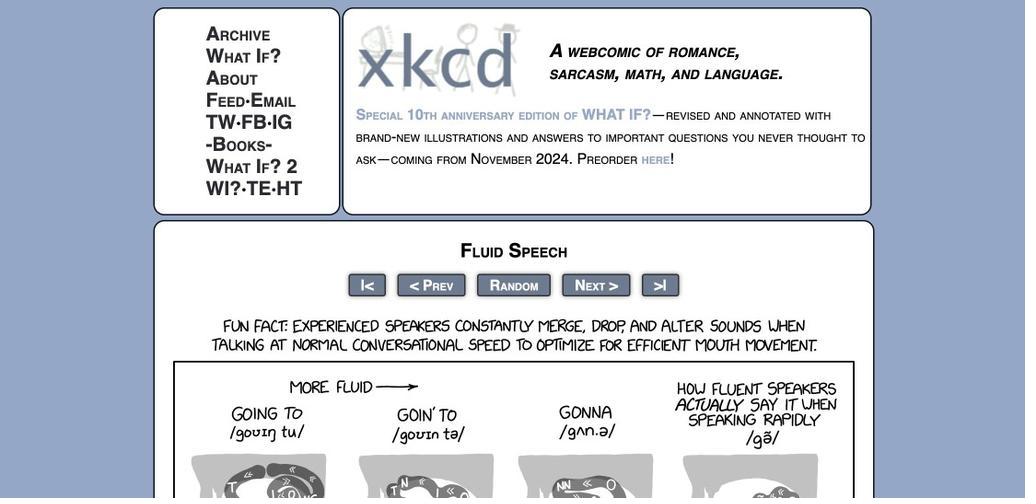 Task type: vqa. For each thing, say whether or not it's contained in the screenshot.
Moon Landing Mission Profiles image
no



Task type: describe. For each thing, give the bounding box(es) containing it.
xkcd.com logo image
[[356, 21, 527, 98]]



Task type: locate. For each thing, give the bounding box(es) containing it.
fluid speech image
[[173, 309, 855, 499]]



